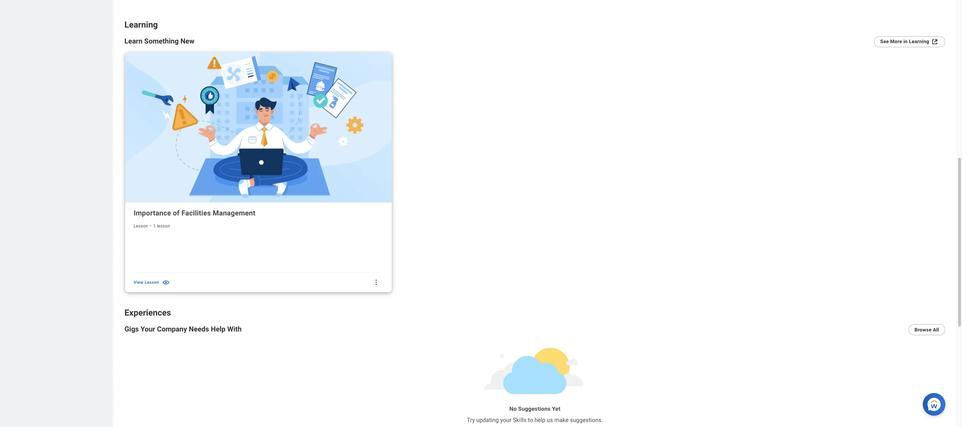 Task type: describe. For each thing, give the bounding box(es) containing it.
lesson inside importance of facilities management element
[[145, 280, 159, 285]]

try updating your skills to help us make suggestions.
[[467, 417, 604, 424]]

new
[[181, 37, 195, 45]]

help
[[535, 417, 546, 424]]

to
[[528, 417, 534, 424]]

of
[[173, 209, 180, 217]]

0 vertical spatial learning
[[125, 20, 158, 30]]

all
[[934, 327, 940, 333]]

external link image
[[931, 38, 940, 46]]

gigs
[[125, 325, 139, 333]]

your
[[141, 325, 155, 333]]

importance of facilities management
[[134, 209, 256, 217]]

us
[[547, 417, 554, 424]]

management
[[213, 209, 256, 217]]

experiences
[[125, 308, 171, 318]]

lesson
[[157, 224, 170, 229]]

learn
[[125, 37, 143, 45]]

something
[[144, 37, 179, 45]]

visible image
[[162, 278, 170, 287]]

view
[[134, 280, 144, 285]]

browse
[[915, 327, 932, 333]]

no
[[510, 406, 517, 412]]

facilities
[[182, 209, 211, 217]]

make
[[555, 417, 569, 424]]

help
[[211, 325, 226, 333]]

see more in learning
[[881, 39, 930, 44]]

suggestions
[[519, 406, 551, 412]]

browse all link
[[909, 324, 946, 336]]



Task type: vqa. For each thing, say whether or not it's contained in the screenshot.
Management
yes



Task type: locate. For each thing, give the bounding box(es) containing it.
1 lesson
[[153, 224, 170, 229]]

1 vertical spatial learning
[[910, 39, 930, 44]]

importance of facilities management image
[[125, 52, 392, 203]]

learning right in
[[910, 39, 930, 44]]

view lesson
[[134, 280, 159, 285]]

needs
[[189, 325, 209, 333]]

1 horizontal spatial learning
[[910, 39, 930, 44]]

yet
[[553, 406, 561, 412]]

importance
[[134, 209, 171, 217]]

see more in learning link
[[875, 36, 946, 47]]

learning
[[125, 20, 158, 30], [910, 39, 930, 44]]

lesson right "view"
[[145, 280, 159, 285]]

0 horizontal spatial learning
[[125, 20, 158, 30]]

1
[[153, 224, 156, 229]]

see
[[881, 39, 890, 44]]

learning up learn
[[125, 20, 158, 30]]

no suggestions yet
[[510, 406, 561, 412]]

browse all
[[915, 327, 940, 333]]

in
[[904, 39, 909, 44]]

with
[[227, 325, 242, 333]]

suggestions.
[[571, 417, 604, 424]]

learn something new
[[125, 37, 195, 45]]

importance of facilities management link
[[134, 208, 384, 218]]

skills
[[513, 417, 527, 424]]

company
[[157, 325, 187, 333]]

lesson left 1
[[134, 224, 148, 229]]

importance of facilities management element
[[134, 278, 170, 287]]

gigs your company needs help with
[[125, 325, 242, 333]]

more
[[891, 39, 903, 44]]

1 vertical spatial lesson
[[145, 280, 159, 285]]

try
[[467, 417, 475, 424]]

external link element
[[931, 38, 940, 46]]

lesson
[[134, 224, 148, 229], [145, 280, 159, 285]]

related actions vertical image
[[373, 279, 380, 286]]

your
[[501, 417, 512, 424]]

0 vertical spatial lesson
[[134, 224, 148, 229]]

updating
[[477, 417, 499, 424]]



